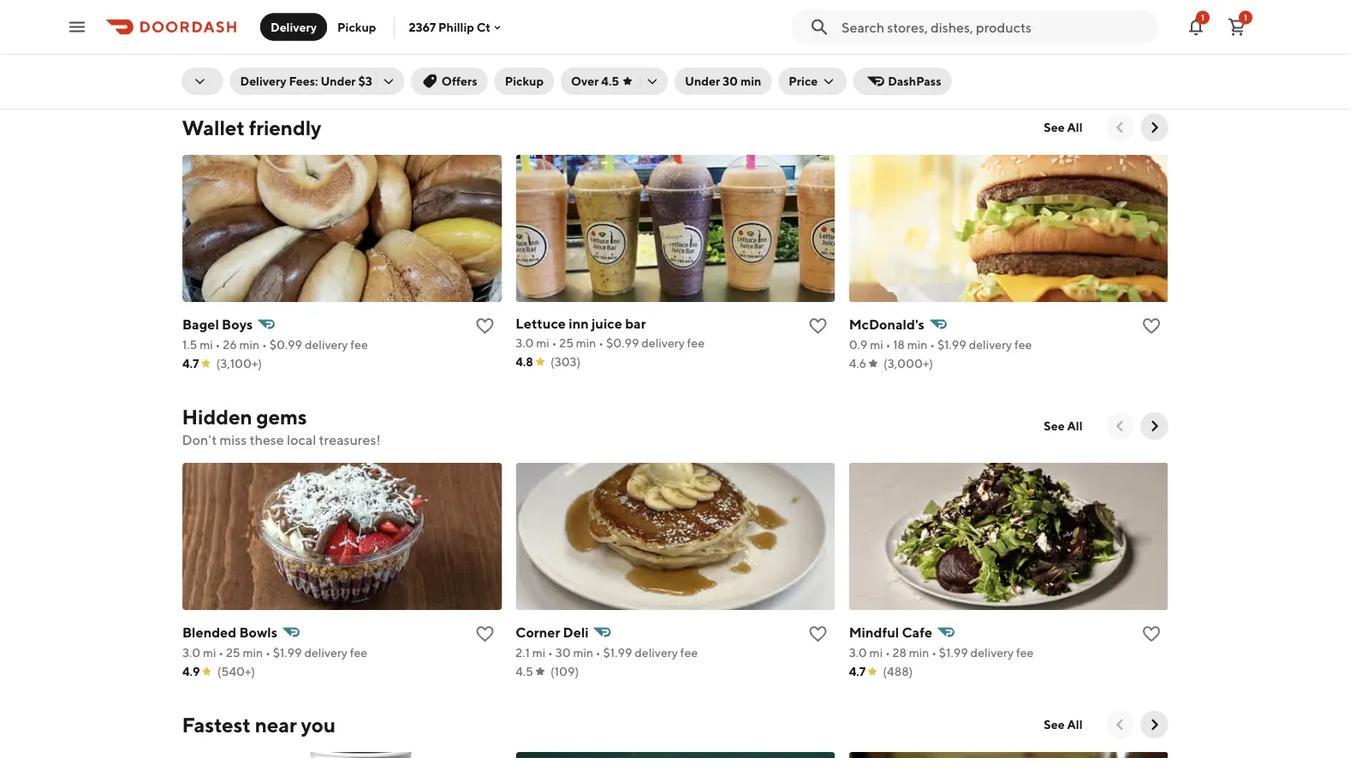 Task type: locate. For each thing, give the bounding box(es) containing it.
delivery inside button
[[271, 20, 317, 34]]

1 for 2 items, open order cart icon
[[1244, 12, 1248, 22]]

pickup down 0.6
[[505, 74, 544, 88]]

1 horizontal spatial pickup
[[505, 74, 544, 88]]

all
[[1068, 120, 1083, 134], [1068, 419, 1083, 433], [1068, 718, 1083, 732]]

next button of carousel image
[[1146, 119, 1164, 136], [1146, 418, 1164, 435]]

lettuce
[[515, 316, 566, 332]]

mi right 0.9
[[870, 338, 883, 352]]

pickup button up '$3' at the left top
[[327, 13, 387, 41]]

min for mcdonald's
[[907, 338, 927, 352]]

click to add this store to your saved list image for primohoagies
[[474, 27, 495, 47]]

3.0 for mindful cafe
[[849, 646, 867, 660]]

1 vertical spatial 4.7
[[182, 357, 199, 371]]

mi down lettuce
[[536, 336, 549, 350]]

3 see all from the top
[[1044, 718, 1083, 732]]

1 horizontal spatial 3.0
[[515, 336, 534, 350]]

18
[[893, 338, 905, 352]]

treasures!
[[319, 432, 381, 448]]

min right 26
[[239, 338, 259, 352]]

0 vertical spatial pickup
[[337, 20, 376, 34]]

2 horizontal spatial 3.0
[[849, 646, 867, 660]]

delivery fees: under $3
[[240, 74, 372, 88]]

0 horizontal spatial 4.5
[[515, 665, 533, 679]]

all for wallet friendly
[[1068, 120, 1083, 134]]

delivery for primohoagies
[[299, 48, 343, 63]]

0 vertical spatial delivery
[[271, 20, 317, 34]]

0.9
[[849, 338, 867, 352]]

2.1 down corner
[[515, 646, 530, 660]]

1 vertical spatial 30
[[555, 646, 570, 660]]

under
[[321, 74, 356, 88], [685, 74, 720, 88]]

2.1 for primohoagies
[[182, 48, 196, 63]]

0 vertical spatial see all link
[[1034, 114, 1093, 141]]

1 1 from the left
[[1202, 12, 1205, 22]]

mi for mcdonald's
[[870, 338, 883, 352]]

1 vertical spatial next button of carousel image
[[1146, 418, 1164, 435]]

0 vertical spatial 25
[[559, 336, 573, 350]]

4.7
[[182, 67, 199, 81], [182, 357, 199, 371], [849, 665, 866, 679]]

4.5 right over
[[602, 74, 619, 88]]

3.0 down 'mindful'
[[849, 646, 867, 660]]

0 vertical spatial pickup button
[[327, 13, 387, 41]]

25
[[559, 336, 573, 350], [226, 646, 240, 660]]

1 horizontal spatial $0.99
[[606, 336, 639, 350]]

min right 18
[[907, 338, 927, 352]]

1 see from the top
[[1044, 120, 1065, 134]]

1 left 1 'button'
[[1202, 12, 1205, 22]]

1 inside 1 'button'
[[1244, 12, 1248, 22]]

mi down blended
[[202, 646, 216, 660]]

3.0 inside "lettuce inn juice bar 3.0 mi • 25 min • $0.99 delivery fee"
[[515, 336, 534, 350]]

juice
[[591, 316, 622, 332]]

mi inside "lettuce inn juice bar 3.0 mi • 25 min • $0.99 delivery fee"
[[536, 336, 549, 350]]

Store search: begin typing to search for stores available on DoorDash text field
[[842, 18, 1149, 36]]

4.5
[[602, 74, 619, 88], [515, 665, 533, 679]]

4.5 inside button
[[602, 74, 619, 88]]

4.9
[[182, 665, 200, 679]]

25 up (303)
[[559, 336, 573, 350]]

1 see all link from the top
[[1034, 114, 1093, 141]]

under 30 min button
[[675, 68, 772, 95]]

previous button of carousel image
[[1112, 717, 1129, 734]]

3.0
[[515, 336, 534, 350], [182, 646, 200, 660], [849, 646, 867, 660]]

click to add this store to your saved list image for mindful cafe
[[1141, 624, 1162, 645]]

0 vertical spatial 4.6
[[515, 67, 533, 81]]

0 horizontal spatial 30
[[555, 646, 570, 660]]

0 vertical spatial 30
[[723, 74, 738, 88]]

2 see all link from the top
[[1034, 413, 1093, 440]]

$0.99
[[606, 336, 639, 350], [269, 338, 302, 352]]

0 horizontal spatial 4.6
[[515, 67, 533, 81]]

fee
[[345, 48, 362, 63], [681, 48, 699, 63], [687, 336, 704, 350], [350, 338, 368, 352], [1014, 338, 1032, 352], [350, 646, 367, 660], [680, 646, 698, 660], [1016, 646, 1034, 660]]

2 next button of carousel image from the top
[[1146, 418, 1164, 435]]

see all link for fastest near you
[[1034, 712, 1093, 739]]

over 4.5 button
[[561, 68, 668, 95]]

1 horizontal spatial 2.1
[[515, 646, 530, 660]]

(303)
[[550, 355, 581, 369]]

4.6
[[515, 67, 533, 81], [849, 357, 866, 371]]

2.1 left 23
[[182, 48, 196, 63]]

$1.99 for blended bowls
[[272, 646, 302, 660]]

•
[[214, 48, 219, 63], [260, 48, 265, 63], [555, 48, 560, 63], [604, 48, 609, 63], [552, 336, 557, 350], [598, 336, 604, 350], [215, 338, 220, 352], [262, 338, 267, 352], [886, 338, 891, 352], [930, 338, 935, 352], [218, 646, 223, 660], [265, 646, 270, 660], [548, 646, 553, 660], [596, 646, 601, 660], [885, 646, 890, 660], [932, 646, 937, 660]]

2 vertical spatial all
[[1068, 718, 1083, 732]]

0 vertical spatial next button of carousel image
[[1146, 119, 1164, 136]]

30
[[723, 74, 738, 88], [555, 646, 570, 660]]

4.7 for bagel boys
[[182, 357, 199, 371]]

0.6 mi • 21 min • $0 delivery fee
[[515, 48, 699, 63]]

$1.99
[[268, 48, 297, 63], [937, 338, 966, 352], [272, 646, 302, 660], [603, 646, 632, 660], [939, 646, 968, 660]]

0 vertical spatial previous button of carousel image
[[1112, 119, 1129, 136]]

4.7 left the (1,400+)
[[182, 67, 199, 81]]

30 left "price"
[[723, 74, 738, 88]]

under inside under 30 min button
[[685, 74, 720, 88]]

1 next button of carousel image from the top
[[1146, 119, 1164, 136]]

0 vertical spatial 4.7
[[182, 67, 199, 81]]

1 vertical spatial see all
[[1044, 419, 1083, 433]]

0 vertical spatial 4.5
[[602, 74, 619, 88]]

min down deli
[[573, 646, 593, 660]]

1 vertical spatial 2.1
[[515, 646, 530, 660]]

2 vertical spatial see
[[1044, 718, 1065, 732]]

$0.99 down bar
[[606, 336, 639, 350]]

2 vertical spatial see all
[[1044, 718, 1083, 732]]

notification bell image
[[1186, 17, 1207, 37]]

1 for the notification bell image
[[1202, 12, 1205, 22]]

local
[[287, 432, 316, 448]]

0 vertical spatial all
[[1068, 120, 1083, 134]]

2.1
[[182, 48, 196, 63], [515, 646, 530, 660]]

delivery down 2.1 mi • 23 min • $1.99 delivery fee
[[240, 74, 287, 88]]

click to add this store to your saved list image for bagel boys
[[474, 316, 495, 337]]

2367 phillip ct
[[409, 20, 491, 34]]

friendly
[[249, 115, 322, 140]]

2367 phillip ct button
[[409, 20, 504, 34]]

1.5 mi • 26 min • $0.99 delivery fee
[[182, 338, 368, 352]]

next button of carousel image for mcdonald's
[[1146, 119, 1164, 136]]

0 horizontal spatial under
[[321, 74, 356, 88]]

1 vertical spatial pickup
[[505, 74, 544, 88]]

see all for fastest near you
[[1044, 718, 1083, 732]]

1 horizontal spatial 30
[[723, 74, 738, 88]]

pickup
[[337, 20, 376, 34], [505, 74, 544, 88]]

3.0 up the 4.8
[[515, 336, 534, 350]]

bar
[[625, 316, 646, 332]]

1 vertical spatial see
[[1044, 419, 1065, 433]]

see all link
[[1034, 114, 1093, 141], [1034, 413, 1093, 440], [1034, 712, 1093, 739]]

1 horizontal spatial under
[[685, 74, 720, 88]]

1 all from the top
[[1068, 120, 1083, 134]]

$1.99 for primohoagies
[[268, 48, 297, 63]]

mi
[[199, 48, 212, 63], [536, 48, 550, 63], [536, 336, 549, 350], [199, 338, 213, 352], [870, 338, 883, 352], [202, 646, 216, 660], [532, 646, 545, 660], [869, 646, 883, 660]]

mcdonald's
[[849, 316, 924, 333]]

1
[[1202, 12, 1205, 22], [1244, 12, 1248, 22]]

0 horizontal spatial pickup button
[[327, 13, 387, 41]]

1 vertical spatial all
[[1068, 419, 1083, 433]]

1 previous button of carousel image from the top
[[1112, 119, 1129, 136]]

mi left 23
[[199, 48, 212, 63]]

see all
[[1044, 120, 1083, 134], [1044, 419, 1083, 433], [1044, 718, 1083, 732]]

2 under from the left
[[685, 74, 720, 88]]

$3
[[358, 74, 372, 88]]

1 horizontal spatial 1
[[1244, 12, 1248, 22]]

see for fastest near you
[[1044, 718, 1065, 732]]

1 vertical spatial 25
[[226, 646, 240, 660]]

4.6 down 0.6
[[515, 67, 533, 81]]

delivery for mindful cafe
[[970, 646, 1014, 660]]

2 vertical spatial 4.7
[[849, 665, 866, 679]]

mi down 'mindful'
[[869, 646, 883, 660]]

pickup button down 0.6
[[495, 68, 554, 95]]

lettuce inn juice bar 3.0 mi • 25 min • $0.99 delivery fee
[[515, 316, 704, 350]]

delivery
[[299, 48, 343, 63], [634, 48, 678, 63], [641, 336, 685, 350], [304, 338, 348, 352], [969, 338, 1012, 352], [304, 646, 347, 660], [634, 646, 678, 660], [970, 646, 1014, 660]]

min right 21
[[579, 48, 599, 63]]

3 all from the top
[[1068, 718, 1083, 732]]

0 vertical spatial see all
[[1044, 120, 1083, 134]]

0 horizontal spatial 1
[[1202, 12, 1205, 22]]

delivery up 2.1 mi • 23 min • $1.99 delivery fee
[[271, 20, 317, 34]]

2.1 mi • 30 min • $1.99 delivery fee
[[515, 646, 698, 660]]

1.5
[[182, 338, 197, 352]]

fees:
[[289, 74, 318, 88]]

4.6 down 0.9
[[849, 357, 866, 371]]

0 vertical spatial 2.1
[[182, 48, 196, 63]]

mi for mindful cafe
[[869, 646, 883, 660]]

min right 23
[[238, 48, 258, 63]]

1 horizontal spatial 4.6
[[849, 357, 866, 371]]

0 horizontal spatial 2.1
[[182, 48, 196, 63]]

1 vertical spatial see all link
[[1034, 413, 1093, 440]]

see all link for wallet friendly
[[1034, 114, 1093, 141]]

open menu image
[[67, 17, 87, 37]]

pickup for the left pickup button
[[337, 20, 376, 34]]

4.7 down 1.5
[[182, 357, 199, 371]]

$0.99 right 26
[[269, 338, 302, 352]]

you
[[301, 713, 336, 737]]

price
[[789, 74, 818, 88]]

2 previous button of carousel image from the top
[[1112, 418, 1129, 435]]

1 horizontal spatial pickup button
[[495, 68, 554, 95]]

price button
[[779, 68, 847, 95]]

min right 28
[[909, 646, 929, 660]]

4.7 for primohoagies
[[182, 67, 199, 81]]

min left "price"
[[741, 74, 762, 88]]

3 see all link from the top
[[1034, 712, 1093, 739]]

2 all from the top
[[1068, 419, 1083, 433]]

see for wallet friendly
[[1044, 120, 1065, 134]]

mi right 1.5
[[199, 338, 213, 352]]

fee for bagel boys
[[350, 338, 368, 352]]

all for fastest near you
[[1068, 718, 1083, 732]]

dashpass button
[[854, 68, 952, 95]]

0 vertical spatial see
[[1044, 120, 1065, 134]]

click to add this store to your saved list image
[[808, 27, 828, 47], [474, 316, 495, 337], [808, 316, 828, 337], [1141, 316, 1162, 337], [808, 624, 828, 645]]

fee inside "lettuce inn juice bar 3.0 mi • 25 min • $0.99 delivery fee"
[[687, 336, 704, 350]]

4.5 left (109)
[[515, 665, 533, 679]]

min down inn
[[576, 336, 596, 350]]

delivery inside "lettuce inn juice bar 3.0 mi • 25 min • $0.99 delivery fee"
[[641, 336, 685, 350]]

1 horizontal spatial 4.5
[[602, 74, 619, 88]]

(109)
[[550, 665, 579, 679]]

pickup up '$3' at the left top
[[337, 20, 376, 34]]

30 inside button
[[723, 74, 738, 88]]

mi for corner deli
[[532, 646, 545, 660]]

25 up (540+)
[[226, 646, 240, 660]]

wallet friendly link
[[182, 114, 322, 141]]

1 vertical spatial delivery
[[240, 74, 287, 88]]

3 see from the top
[[1044, 718, 1065, 732]]

min down the bowls
[[242, 646, 263, 660]]

pickup button
[[327, 13, 387, 41], [495, 68, 554, 95]]

30 up (109)
[[555, 646, 570, 660]]

click to add this store to your saved list image
[[474, 27, 495, 47], [474, 624, 495, 645], [1141, 624, 1162, 645]]

fee for blended bowls
[[350, 646, 367, 660]]

$1.99 for mcdonald's
[[937, 338, 966, 352]]

3.0 up 4.9
[[182, 646, 200, 660]]

1 vertical spatial 4.6
[[849, 357, 866, 371]]

previous button of carousel image
[[1112, 119, 1129, 136], [1112, 418, 1129, 435]]

0 horizontal spatial 25
[[226, 646, 240, 660]]

mi down corner
[[532, 646, 545, 660]]

mi right 0.6
[[536, 48, 550, 63]]

1 vertical spatial previous button of carousel image
[[1112, 418, 1129, 435]]

28
[[893, 646, 907, 660]]

2 1 from the left
[[1244, 12, 1248, 22]]

4.7 left (488)
[[849, 665, 866, 679]]

min
[[238, 48, 258, 63], [579, 48, 599, 63], [741, 74, 762, 88], [576, 336, 596, 350], [239, 338, 259, 352], [907, 338, 927, 352], [242, 646, 263, 660], [573, 646, 593, 660], [909, 646, 929, 660]]

1 see all from the top
[[1044, 120, 1083, 134]]

see all for wallet friendly
[[1044, 120, 1083, 134]]

min for blended bowls
[[242, 646, 263, 660]]

0 horizontal spatial 3.0
[[182, 646, 200, 660]]

1 horizontal spatial 25
[[559, 336, 573, 350]]

1 right the notification bell image
[[1244, 12, 1248, 22]]

2 vertical spatial see all link
[[1034, 712, 1093, 739]]

3.0 mi • 25 min • $1.99 delivery fee
[[182, 646, 367, 660]]

0 horizontal spatial pickup
[[337, 20, 376, 34]]

delivery
[[271, 20, 317, 34], [240, 74, 287, 88]]



Task type: vqa. For each thing, say whether or not it's contained in the screenshot.
See All Link for Wallet friendly
yes



Task type: describe. For each thing, give the bounding box(es) containing it.
(3,100+)
[[216, 357, 262, 371]]

4.8
[[515, 355, 533, 369]]

boys
[[221, 316, 252, 333]]

pickup for bottom pickup button
[[505, 74, 544, 88]]

mi for blended bowls
[[202, 646, 216, 660]]

click to add this store to your saved list image for mcdonald's
[[1141, 316, 1162, 337]]

bagel boys
[[182, 316, 252, 333]]

don't
[[182, 432, 217, 448]]

min for mindful cafe
[[909, 646, 929, 660]]

over
[[571, 74, 599, 88]]

$1.99 for corner deli
[[603, 646, 632, 660]]

delivery for delivery fees: under $3
[[240, 74, 287, 88]]

miss
[[220, 432, 247, 448]]

23
[[222, 48, 235, 63]]

0.6
[[515, 48, 534, 63]]

2.1 for corner deli
[[515, 646, 530, 660]]

3.0 mi • 28 min • $1.99 delivery fee
[[849, 646, 1034, 660]]

under 30 min
[[685, 74, 762, 88]]

min inside button
[[741, 74, 762, 88]]

fee for primohoagies
[[345, 48, 362, 63]]

min for bagel boys
[[239, 338, 259, 352]]

fastest
[[182, 713, 251, 737]]

near
[[255, 713, 297, 737]]

fee for mcdonald's
[[1014, 338, 1032, 352]]

hidden
[[182, 405, 252, 429]]

inn
[[568, 316, 589, 332]]

next button of carousel image
[[1146, 717, 1164, 734]]

1 vertical spatial 4.5
[[515, 665, 533, 679]]

delivery for blended bowls
[[304, 646, 347, 660]]

delivery for bagel boys
[[304, 338, 348, 352]]

phillip
[[439, 20, 474, 34]]

$1.99 for mindful cafe
[[939, 646, 968, 660]]

fee for mindful cafe
[[1016, 646, 1034, 660]]

3.0 for blended bowls
[[182, 646, 200, 660]]

(540+)
[[217, 665, 255, 679]]

4.6 for (3,000+)
[[849, 357, 866, 371]]

next button of carousel image for mindful cafe
[[1146, 418, 1164, 435]]

$0.99 inside "lettuce inn juice bar 3.0 mi • 25 min • $0.99 delivery fee"
[[606, 336, 639, 350]]

25 inside "lettuce inn juice bar 3.0 mi • 25 min • $0.99 delivery fee"
[[559, 336, 573, 350]]

min for corner deli
[[573, 646, 593, 660]]

offers button
[[411, 68, 488, 95]]

2.1 mi • 23 min • $1.99 delivery fee
[[182, 48, 362, 63]]

deli
[[563, 625, 589, 641]]

(3,000+)
[[883, 357, 933, 371]]

21
[[565, 48, 576, 63]]

2 see from the top
[[1044, 419, 1065, 433]]

corner
[[515, 625, 560, 641]]

4.7 for mindful cafe
[[849, 665, 866, 679]]

mi for primohoagies
[[199, 48, 212, 63]]

delivery for corner deli
[[634, 646, 678, 660]]

fee for corner deli
[[680, 646, 698, 660]]

1 button
[[1220, 10, 1255, 44]]

fastest near you link
[[182, 712, 336, 739]]

(1,400+)
[[216, 67, 262, 81]]

mindful
[[849, 625, 899, 641]]

0 horizontal spatial $0.99
[[269, 338, 302, 352]]

over 4.5
[[571, 74, 619, 88]]

bagel
[[182, 316, 219, 333]]

gems
[[256, 405, 307, 429]]

mi for bagel boys
[[199, 338, 213, 352]]

delivery for mcdonald's
[[969, 338, 1012, 352]]

bowls
[[239, 625, 277, 641]]

min inside "lettuce inn juice bar 3.0 mi • 25 min • $0.99 delivery fee"
[[576, 336, 596, 350]]

previous button of carousel image for mindful cafe
[[1112, 418, 1129, 435]]

2 see all from the top
[[1044, 419, 1083, 433]]

delivery button
[[260, 13, 327, 41]]

blended bowls
[[182, 625, 277, 641]]

1 under from the left
[[321, 74, 356, 88]]

dashpass
[[888, 74, 942, 88]]

hidden gems don't miss these local treasures!
[[182, 405, 381, 448]]

$0
[[614, 48, 630, 63]]

1 vertical spatial pickup button
[[495, 68, 554, 95]]

26
[[222, 338, 237, 352]]

2367
[[409, 20, 436, 34]]

offers
[[442, 74, 478, 88]]

click to add this store to your saved list image for corner deli
[[808, 624, 828, 645]]

delivery for delivery
[[271, 20, 317, 34]]

these
[[250, 432, 284, 448]]

(411)
[[550, 67, 575, 81]]

wallet
[[182, 115, 245, 140]]

corner deli
[[515, 625, 589, 641]]

2 items, open order cart image
[[1227, 17, 1248, 37]]

wallet friendly
[[182, 115, 322, 140]]

cafe
[[902, 625, 932, 641]]

(488)
[[883, 665, 913, 679]]

4.6 for (411)
[[515, 67, 533, 81]]

0.9 mi • 18 min • $1.99 delivery fee
[[849, 338, 1032, 352]]

previous button of carousel image for mcdonald's
[[1112, 119, 1129, 136]]

ct
[[477, 20, 491, 34]]

fastest near you
[[182, 713, 336, 737]]

min for primohoagies
[[238, 48, 258, 63]]

click to add this store to your saved list image for blended bowls
[[474, 624, 495, 645]]

blended
[[182, 625, 236, 641]]

mindful cafe
[[849, 625, 932, 641]]

primohoagies
[[182, 27, 272, 43]]



